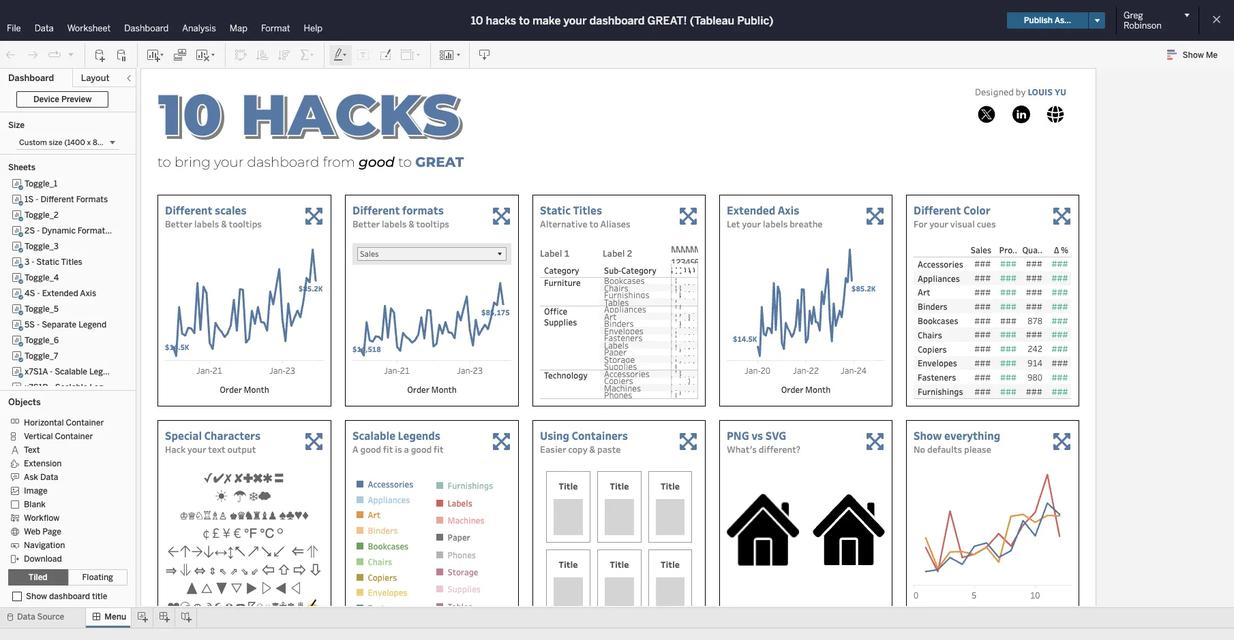 Task type: vqa. For each thing, say whether or not it's contained in the screenshot.


Task type: locate. For each thing, give the bounding box(es) containing it.
better inside different formats better labels & tooltips
[[352, 218, 380, 230]]

⇩
[[309, 561, 322, 579]]

blank option
[[8, 498, 118, 511]]

measure inside measure 5
[[690, 243, 726, 256]]

1
[[564, 247, 569, 260], [671, 256, 676, 269]]

measure inside 'measure 1'
[[671, 243, 707, 256]]

1 horizontal spatial tooltips
[[416, 218, 449, 230]]

envelopes, sub-category. press space to toggle selection. press escape to go back to the left margin. use arrow keys to navigate headers text field down bookcases, sub-category. press space to toggle selection. press escape to go back to the left margin. use arrow keys to navigate headers text box at right
[[914, 357, 968, 370]]

special
[[165, 429, 202, 443]]

static titles alternative to aliases
[[540, 203, 630, 230]]

container up vertical container option
[[66, 418, 104, 428]]

& right copy
[[589, 444, 595, 456]]

measure for 3
[[680, 243, 717, 256]]

◀
[[276, 580, 287, 597]]

2 measure from the left
[[676, 243, 712, 256]]

extended
[[727, 203, 775, 217], [42, 289, 78, 299]]

4 measure from the left
[[685, 243, 722, 256]]

sales, . press space to toggle selection. press escape to go back to the left margin. use arrow keys to navigate headers text field for profit, . press space to toggle selection. press escape to go back to the left margin. use arrow keys to navigate headers text field
[[968, 243, 994, 257]]

⇕
[[209, 561, 217, 579]]

Copiers, Sub-Category. Press Space to toggle selection. Press Escape to go back to the left margin. Use arrow keys to navigate headers text field
[[914, 342, 968, 357], [600, 378, 671, 385]]

& inside different formats better labels & tooltips
[[408, 218, 414, 230]]

1 horizontal spatial &
[[408, 218, 414, 230]]

0 horizontal spatial better
[[165, 218, 192, 230]]

collapse image
[[125, 74, 133, 82]]

0 horizontal spatial titles
[[61, 258, 82, 267]]

1 horizontal spatial show
[[914, 429, 942, 443]]

ask
[[24, 473, 38, 483]]

measure inside measure 4
[[685, 243, 722, 256]]

2 left 4
[[676, 256, 681, 269]]

scalable up x7s1b - scalable legends
[[55, 367, 87, 377]]

show inside 'show everything no defaults please'
[[914, 429, 942, 443]]

0 horizontal spatial tooltips
[[229, 218, 262, 230]]

scalable legends a good fit is a good fit
[[352, 429, 444, 456]]

▽
[[230, 580, 243, 597]]

2 inside measure 2
[[676, 256, 681, 269]]

please
[[964, 444, 991, 456]]

different left formats
[[352, 203, 400, 217]]

labels down scales
[[194, 218, 219, 230]]

label for label 2
[[603, 247, 625, 260]]

1 horizontal spatial labels
[[382, 218, 407, 230]]

great!
[[647, 14, 687, 27]]

0 horizontal spatial labels
[[194, 218, 219, 230]]

different scales better labels & tooltips
[[165, 203, 262, 230]]

legends up x7s1b - scalable legends
[[89, 367, 122, 377]]

pause auto updates image
[[115, 48, 129, 62]]

data source
[[17, 613, 64, 622]]

new worksheet image
[[146, 48, 165, 62]]

☎
[[236, 598, 245, 616]]

⇐
[[291, 543, 304, 560]]

Appliances, Sub-Category. Press Space to toggle selection. Press Escape to go back to the left margin. Use arrow keys to navigate headers text field
[[914, 271, 968, 286], [600, 306, 671, 313]]

extended up let
[[727, 203, 775, 217]]

♠♣♥♦
[[279, 506, 309, 524]]

0 vertical spatial extended
[[727, 203, 775, 217]]

marks. press enter to open the view data window.. use arrow keys to navigate data visualization elements. image
[[297, 196, 331, 237], [484, 196, 518, 237], [671, 196, 705, 237], [858, 196, 892, 237], [1045, 196, 1079, 237], [165, 243, 324, 361], [727, 243, 885, 361], [968, 257, 1072, 400], [671, 277, 698, 400], [352, 279, 511, 361], [297, 421, 331, 462], [484, 421, 518, 462], [671, 421, 705, 462], [858, 421, 892, 462], [1045, 421, 1079, 462], [352, 469, 432, 625], [432, 469, 511, 625], [914, 469, 1072, 586]]

art, sub-category. press space to toggle selection. press escape to go back to the left margin. use arrow keys to navigate headers text field down tables, sub-category. press space to toggle selection. press escape to go back to the left margin. use arrow keys to navigate headers text field
[[600, 313, 671, 320]]

1 horizontal spatial 1
[[671, 256, 676, 269]]

0 horizontal spatial dashboard
[[8, 73, 54, 83]]

& for scales
[[221, 218, 227, 230]]

download image
[[478, 48, 492, 62]]

0 horizontal spatial static
[[36, 258, 59, 267]]

2 better from the left
[[352, 218, 380, 230]]

vs
[[752, 429, 763, 443]]

labels inside different scales better labels & tooltips
[[194, 218, 219, 230]]

0 vertical spatial container
[[66, 418, 104, 428]]

0 horizontal spatial copiers, sub-category. press space to toggle selection. press escape to go back to the left margin. use arrow keys to navigate headers text field
[[600, 378, 671, 385]]

4s
[[25, 289, 35, 299]]

label
[[540, 247, 562, 260], [603, 247, 625, 260]]

image option
[[8, 484, 118, 498]]

1 for measure 1
[[671, 256, 676, 269]]

labels inside different formats better labels & tooltips
[[382, 218, 407, 230]]

1 good from the left
[[360, 444, 381, 456]]

1 vertical spatial container
[[55, 432, 93, 442]]

vertical container option
[[8, 430, 118, 443]]

dashboard up new worksheet image
[[124, 23, 169, 33]]

0 vertical spatial chairs, sub-category. press space to toggle selection. press escape to go back to the left margin. use arrow keys to navigate headers text field
[[600, 284, 671, 292]]

formatting
[[78, 226, 120, 236]]

label for label 1
[[540, 247, 562, 260]]

2 horizontal spatial show
[[1183, 50, 1204, 60]]

show down tiled at bottom left
[[26, 592, 47, 602]]

1 vertical spatial titles
[[61, 258, 82, 267]]

& down formats
[[408, 218, 414, 230]]

1 horizontal spatial label
[[603, 247, 625, 260]]

1 horizontal spatial titles
[[573, 203, 602, 217]]

Chairs, Sub-Category. Press Space to toggle selection. Press Escape to go back to the left margin. Use arrow keys to navigate headers text field
[[600, 284, 671, 292], [914, 328, 968, 342]]

envelopes, sub-category. press space to toggle selection. press escape to go back to the left margin. use arrow keys to navigate headers text field up labels, sub-category. press space to toggle selection. press escape to go back to the left margin. use arrow keys to navigate headers 'text box'
[[600, 327, 671, 335]]

dashboard down redo image
[[8, 73, 54, 83]]

undo image
[[4, 48, 18, 62]]

Binders, Sub-Category. Press Space to toggle selection. Press Escape to go back to the left margin. Use arrow keys to navigate headers text field
[[600, 320, 671, 327]]

measure for 1
[[671, 243, 707, 256]]

1 vertical spatial envelopes, sub-category. press space to toggle selection. press escape to go back to the left margin. use arrow keys to navigate headers text field
[[914, 357, 968, 370]]

legends up a
[[398, 429, 440, 443]]

tooltips inside different formats better labels & tooltips
[[416, 218, 449, 230]]

png
[[727, 429, 749, 443]]

legends down x7s1a - scalable legends
[[90, 383, 122, 393]]

- for 1s
[[36, 195, 39, 205]]

your inside different color for your visual cues
[[929, 218, 948, 230]]

copiers, sub-category. press space to toggle selection. press escape to go back to the left margin. use arrow keys to navigate headers text field up fasteners, sub-category. press space to toggle selection. press escape to go back to the left margin. use arrow keys to navigate headers text box
[[914, 342, 968, 357]]

0 horizontal spatial label
[[540, 247, 562, 260]]

web page
[[24, 528, 61, 537]]

0 vertical spatial dashboard
[[124, 23, 169, 33]]

sales, . press space to toggle selection. press escape to go back to the left margin. use arrow keys to navigate headers text field left count of returns, . press space to toggle selection. press escape to go back to the left margin. use arrow keys to navigate headers text field
[[671, 264, 676, 277]]

scalable down x7s1a - scalable legends
[[55, 383, 88, 393]]

✓✔✗
[[203, 469, 232, 487]]

0 vertical spatial envelopes, sub-category. press space to toggle selection. press escape to go back to the left margin. use arrow keys to navigate headers text field
[[600, 327, 671, 335]]

0 vertical spatial legends
[[89, 367, 122, 377]]

1 vertical spatial show
[[914, 429, 942, 443]]

better inside different scales better labels & tooltips
[[165, 218, 192, 230]]

☢
[[225, 598, 233, 616]]

your inside special characters hack your text output
[[187, 444, 206, 456]]

replay animation image
[[48, 48, 61, 62]]

image image
[[157, 72, 477, 176], [972, 104, 1001, 125], [1046, 105, 1065, 124], [1012, 106, 1030, 123], [727, 495, 799, 566], [813, 495, 885, 566]]

0 vertical spatial scalable
[[55, 367, 87, 377]]

objects list box
[[8, 412, 127, 566]]

2 vertical spatial legends
[[398, 429, 440, 443]]

Δ %, . Press Space to toggle selection. Press Escape to go back to the left margin. Use arrow keys to navigate headers text field
[[1045, 243, 1071, 257]]

static up alternative at the top of the page
[[540, 203, 571, 217]]

3
[[680, 256, 686, 269], [25, 258, 29, 267]]

measure for 2
[[676, 243, 712, 256]]

data up replay animation image
[[35, 23, 54, 33]]

1 vertical spatial to
[[589, 218, 598, 230]]

your
[[563, 14, 587, 27], [742, 218, 761, 230], [929, 218, 948, 230], [187, 444, 206, 456]]

- down toggle_3
[[31, 258, 34, 267]]

Furnishings, Sub-Category. Press Space to toggle selection. Press Escape to go back to the left margin. Use arrow keys to navigate headers text field
[[600, 292, 671, 299], [914, 385, 968, 399]]

1 vertical spatial legends
[[90, 383, 122, 393]]

Envelopes, Sub-Category. Press Space to toggle selection. Press Escape to go back to the left margin. Use arrow keys to navigate headers text field
[[600, 327, 671, 335], [914, 357, 968, 370]]

- right 4s
[[37, 289, 40, 299]]

dashboard left 'great!' on the right top
[[589, 14, 645, 27]]

data left source on the bottom left
[[17, 613, 35, 622]]

data down extension at the bottom
[[40, 473, 58, 483]]

0 horizontal spatial envelopes, sub-category. press space to toggle selection. press escape to go back to the left margin. use arrow keys to navigate headers text field
[[600, 327, 671, 335]]

horizontal container option
[[8, 416, 118, 430]]

1 horizontal spatial appliances, sub-category. press space to toggle selection. press escape to go back to the left margin. use arrow keys to navigate headers text field
[[914, 271, 968, 286]]

1 left count of returns, . press space to toggle selection. press escape to go back to the left margin. use arrow keys to navigate headers text field
[[671, 256, 676, 269]]

0 vertical spatial copiers, sub-category. press space to toggle selection. press escape to go back to the left margin. use arrow keys to navigate headers text field
[[914, 342, 968, 357]]

show for dashboard
[[26, 592, 47, 602]]

breathe
[[790, 218, 823, 230]]

▷
[[260, 580, 273, 597]]

- right 5s
[[37, 320, 40, 330]]

▼
[[216, 580, 227, 597]]

& inside 'using containers easier copy & paste'
[[589, 444, 595, 456]]

show up the 'no'
[[914, 429, 942, 443]]

appliances, sub-category. press space to toggle selection. press escape to go back to the left margin. use arrow keys to navigate headers text field up binders, sub-category. press space to toggle selection. press escape to go back to the left margin. use arrow keys to navigate headers text field
[[914, 271, 968, 286]]

0 horizontal spatial dashboard
[[49, 592, 90, 602]]

scalable
[[55, 367, 87, 377], [55, 383, 88, 393], [352, 429, 396, 443]]

Supplies, Sub-Category. Press Space to toggle selection. Press Escape to go back to the left margin. Use arrow keys to navigate headers text field
[[600, 363, 671, 370]]

defaults
[[927, 444, 962, 456]]

0 horizontal spatial axis
[[80, 289, 96, 299]]

measure inside measure 3
[[680, 243, 717, 256]]

chairs, sub-category. press space to toggle selection. press escape to go back to the left margin. use arrow keys to navigate headers text field up tables, sub-category. press space to toggle selection. press escape to go back to the left margin. use arrow keys to navigate headers text field
[[600, 284, 671, 292]]

label down aliases
[[603, 247, 625, 260]]

0 horizontal spatial furnishings, sub-category. press space to toggle selection. press escape to go back to the left margin. use arrow keys to navigate headers text field
[[600, 292, 671, 299]]

copiers, sub-category. press space to toggle selection. press escape to go back to the left margin. use arrow keys to navigate headers text field up phones, sub-category. press space to toggle selection. press escape to go back to the left margin. use arrow keys to navigate headers text box
[[600, 378, 671, 385]]

1 horizontal spatial 2
[[676, 256, 681, 269]]

measure inside 'measure 6'
[[694, 243, 731, 256]]

container down horizontal container
[[55, 432, 93, 442]]

Paper, Sub-Category. Press Space to toggle selection. Press Escape to go back to the left margin. Use arrow keys to navigate headers text field
[[600, 349, 671, 356]]

better for different scales
[[165, 218, 192, 230]]

0 horizontal spatial show
[[26, 592, 47, 602]]

tooltips inside different scales better labels & tooltips
[[229, 218, 262, 230]]

Accessories, Sub-Category. Press Space to toggle selection. Press Escape to go back to the left margin. Use arrow keys to navigate headers text field
[[914, 257, 968, 271]]

Art, Sub-Category. Press Space to toggle selection. Press Escape to go back to the left margin. Use arrow keys to navigate headers text field
[[914, 286, 968, 299], [600, 313, 671, 320]]

2 horizontal spatial &
[[589, 444, 595, 456]]

1 vertical spatial axis
[[80, 289, 96, 299]]

sheets
[[8, 163, 35, 172]]

0 horizontal spatial &
[[221, 218, 227, 230]]

0 horizontal spatial good
[[360, 444, 381, 456]]

0 vertical spatial show
[[1183, 50, 1204, 60]]

your down special
[[187, 444, 206, 456]]

1 label from the left
[[540, 247, 562, 260]]

0 vertical spatial static
[[540, 203, 571, 217]]

- for 2s
[[37, 226, 40, 236]]

3 measure from the left
[[680, 243, 717, 256]]

0 horizontal spatial appliances, sub-category. press space to toggle selection. press escape to go back to the left margin. use arrow keys to navigate headers text field
[[600, 306, 671, 313]]

℃
[[260, 524, 274, 542]]

0 vertical spatial data
[[35, 23, 54, 33]]

1 horizontal spatial static
[[540, 203, 571, 217]]

scalable up a
[[352, 429, 396, 443]]

1 vertical spatial extended
[[42, 289, 78, 299]]

axis inside extended axis let your labels breathe
[[778, 203, 799, 217]]

data inside option
[[40, 473, 58, 483]]

1 tooltips from the left
[[229, 218, 262, 230]]

Technology, Category. Press Space to toggle selection. Press Escape to go back to the left margin. Use arrow keys to navigate headers text field
[[540, 370, 600, 399]]

1 measure from the left
[[671, 243, 707, 256]]

Sales, . Press Space to toggle selection. Press Escape to go back to the left margin. Use arrow keys to navigate headers text field
[[968, 243, 994, 257], [671, 264, 676, 277]]

swap rows and columns image
[[234, 48, 247, 62]]

list box containing toggle_1
[[8, 177, 127, 396]]

⇧
[[277, 561, 290, 579]]

2 label from the left
[[603, 247, 625, 260]]

greg robinson
[[1124, 10, 1162, 31]]

your for special characters
[[187, 444, 206, 456]]

different up for
[[914, 203, 961, 217]]

2 vertical spatial show
[[26, 592, 47, 602]]

png vs svg what's different?
[[727, 429, 800, 456]]

help
[[304, 23, 323, 33]]

appliances, sub-category. press space to toggle selection. press escape to go back to the left margin. use arrow keys to navigate headers text field up binders, sub-category. press space to toggle selection. press escape to go back to the left margin. use arrow keys to navigate headers text box
[[600, 306, 671, 313]]

your right let
[[742, 218, 761, 230]]

fit left is
[[383, 444, 393, 456]]

characters
[[204, 429, 261, 443]]

2 for label 2
[[627, 247, 632, 260]]

3 labels from the left
[[763, 218, 788, 230]]

dashboard
[[124, 23, 169, 33], [8, 73, 54, 83]]

1 fit from the left
[[383, 444, 393, 456]]

1 horizontal spatial 3
[[680, 256, 686, 269]]

0 horizontal spatial to
[[519, 14, 530, 27]]

custom
[[19, 138, 47, 147]]

°
[[277, 524, 283, 542]]

legend
[[79, 320, 107, 330]]

1 horizontal spatial chairs, sub-category. press space to toggle selection. press escape to go back to the left margin. use arrow keys to navigate headers text field
[[914, 328, 968, 342]]

different inside different formats better labels & tooltips
[[352, 203, 400, 217]]

floating
[[82, 573, 113, 583]]

5 measure from the left
[[690, 243, 726, 256]]

Machines, Sub-Category. Press Space to toggle selection. Press Escape to go back to the left margin. Use arrow keys to navigate headers text field
[[600, 385, 671, 392]]

copy
[[568, 444, 588, 456]]

hacks
[[486, 14, 516, 27]]

1 vertical spatial appliances, sub-category. press space to toggle selection. press escape to go back to the left margin. use arrow keys to navigate headers text field
[[600, 306, 671, 313]]

toggle_6
[[25, 336, 59, 346]]

2 good from the left
[[411, 444, 432, 456]]

- right x7s1b
[[50, 383, 53, 393]]

data for data source
[[17, 613, 35, 622]]

sales, . press space to toggle selection. press escape to go back to the left margin. use arrow keys to navigate headers text field down cues
[[968, 243, 994, 257]]

scalable for x7s1b
[[55, 383, 88, 393]]

☂
[[233, 487, 246, 505]]

⇔
[[194, 561, 206, 579]]

axis up breathe
[[778, 203, 799, 217]]

❄☁
[[249, 487, 271, 505]]

3 left the 5
[[680, 256, 686, 269]]

10 hacks to make your dashboard great! (tableau public)
[[471, 14, 773, 27]]

1 better from the left
[[165, 218, 192, 230]]

your inside extended axis let your labels breathe
[[742, 218, 761, 230]]

1 horizontal spatial extended
[[727, 203, 775, 217]]

labels left breathe
[[763, 218, 788, 230]]

1 horizontal spatial good
[[411, 444, 432, 456]]

dashboard down 'togglestate' option group
[[49, 592, 90, 602]]

your right for
[[929, 218, 948, 230]]

- right 2s
[[37, 226, 40, 236]]

tiled
[[29, 573, 47, 583]]

0 horizontal spatial 1
[[564, 247, 569, 260]]

Binders, Sub-Category. Press Space to toggle selection. Press Escape to go back to the left margin. Use arrow keys to navigate headers text field
[[914, 299, 968, 314]]

formats
[[402, 203, 444, 217]]

0 horizontal spatial 3
[[25, 258, 29, 267]]

1 horizontal spatial better
[[352, 218, 380, 230]]

1 vertical spatial scalable
[[55, 383, 88, 393]]

2 vertical spatial scalable
[[352, 429, 396, 443]]

labels for scales
[[194, 218, 219, 230]]

1 horizontal spatial fit
[[434, 444, 444, 456]]

1 vertical spatial copiers, sub-category. press space to toggle selection. press escape to go back to the left margin. use arrow keys to navigate headers text field
[[600, 378, 671, 385]]

furnishings, sub-category. press space to toggle selection. press escape to go back to the left margin. use arrow keys to navigate headers text field up 'show everything no defaults please'
[[914, 385, 968, 399]]

1 vertical spatial dashboard
[[49, 592, 90, 602]]

sort descending image
[[277, 48, 291, 62]]

fit image
[[400, 48, 422, 62]]

show left me
[[1183, 50, 1204, 60]]

different inside different color for your visual cues
[[914, 203, 961, 217]]

0 horizontal spatial sales, . press space to toggle selection. press escape to go back to the left margin. use arrow keys to navigate headers text field
[[671, 264, 676, 277]]

0 vertical spatial appliances, sub-category. press space to toggle selection. press escape to go back to the left margin. use arrow keys to navigate headers text field
[[914, 271, 968, 286]]

1 vertical spatial furnishings, sub-category. press space to toggle selection. press escape to go back to the left margin. use arrow keys to navigate headers text field
[[914, 385, 968, 399]]

fit right a
[[434, 444, 444, 456]]

2s
[[25, 226, 35, 236]]

3 down toggle_3
[[25, 258, 29, 267]]

labels inside extended axis let your labels breathe
[[763, 218, 788, 230]]

0 vertical spatial furnishings, sub-category. press space to toggle selection. press escape to go back to the left margin. use arrow keys to navigate headers text field
[[600, 292, 671, 299]]

a
[[404, 444, 409, 456]]

your for different color
[[929, 218, 948, 230]]

axis up the legend
[[80, 289, 96, 299]]

1 horizontal spatial axis
[[778, 203, 799, 217]]

as...
[[1054, 16, 1071, 25]]

show for me
[[1183, 50, 1204, 60]]

1 horizontal spatial to
[[589, 218, 598, 230]]

titles
[[573, 203, 602, 217], [61, 258, 82, 267]]

sort ascending image
[[256, 48, 269, 62]]

1 horizontal spatial sales, . press space to toggle selection. press escape to go back to the left margin. use arrow keys to navigate headers text field
[[968, 243, 994, 257]]

10
[[471, 14, 483, 27]]

axis inside list box
[[80, 289, 96, 299]]

0 vertical spatial titles
[[573, 203, 602, 217]]

different up the toggle_2
[[41, 195, 74, 205]]

1 horizontal spatial dashboard
[[589, 14, 645, 27]]

measure 1
[[671, 243, 709, 269]]

different left scales
[[165, 203, 212, 217]]

different inside different scales better labels & tooltips
[[165, 203, 212, 217]]

label down alternative at the top of the page
[[540, 247, 562, 260]]

1 vertical spatial dashboard
[[8, 73, 54, 83]]

static
[[540, 203, 571, 217], [36, 258, 59, 267]]

& down scales
[[221, 218, 227, 230]]

titles down 2s - dynamic formatting
[[61, 258, 82, 267]]

1 horizontal spatial envelopes, sub-category. press space to toggle selection. press escape to go back to the left margin. use arrow keys to navigate headers text field
[[914, 357, 968, 370]]

file
[[7, 23, 21, 33]]

0 vertical spatial sales, . press space to toggle selection. press escape to go back to the left margin. use arrow keys to navigate headers text field
[[968, 243, 994, 257]]

1 vertical spatial static
[[36, 258, 59, 267]]

0 horizontal spatial art, sub-category. press space to toggle selection. press escape to go back to the left margin. use arrow keys to navigate headers text field
[[600, 313, 671, 320]]

good
[[360, 444, 381, 456], [411, 444, 432, 456]]

to left make
[[519, 14, 530, 27]]

1 horizontal spatial dashboard
[[124, 23, 169, 33]]

better for different formats
[[352, 218, 380, 230]]

0 horizontal spatial 2
[[627, 247, 632, 260]]

by
[[1016, 86, 1026, 98]]

- right "x7s1a"
[[50, 367, 53, 377]]

show inside "button"
[[1183, 50, 1204, 60]]

text option
[[8, 443, 118, 457]]

6 measure from the left
[[694, 243, 731, 256]]

0 horizontal spatial fit
[[383, 444, 393, 456]]

chairs, sub-category. press space to toggle selection. press escape to go back to the left margin. use arrow keys to navigate headers text field down binders, sub-category. press space to toggle selection. press escape to go back to the left margin. use arrow keys to navigate headers text field
[[914, 328, 968, 342]]

tooltips down scales
[[229, 218, 262, 230]]

titles up alternative at the top of the page
[[573, 203, 602, 217]]

output
[[227, 444, 256, 456]]

me
[[1206, 50, 1218, 60]]

1 horizontal spatial copiers, sub-category. press space to toggle selection. press escape to go back to the left margin. use arrow keys to navigate headers text field
[[914, 342, 968, 357]]

furnishings, sub-category. press space to toggle selection. press escape to go back to the left margin. use arrow keys to navigate headers text field down bookcases, sub-category. press space to toggle selection. press escape to go back to the left margin. use arrow keys to navigate headers text field
[[600, 292, 671, 299]]

to left aliases
[[589, 218, 598, 230]]

2
[[627, 247, 632, 260], [676, 256, 681, 269]]

2 fit from the left
[[434, 444, 444, 456]]

2 up bookcases, sub-category. press space to toggle selection. press escape to go back to the left margin. use arrow keys to navigate headers text field
[[627, 247, 632, 260]]

2 vertical spatial data
[[17, 613, 35, 622]]

extended down toggle_4
[[42, 289, 78, 299]]

2 tooltips from the left
[[416, 218, 449, 230]]

✈✒✑✐✏✎❧〠〶⌨
[[200, 616, 289, 634]]

- right the 1s
[[36, 195, 39, 205]]

static up toggle_4
[[36, 258, 59, 267]]

1 down alternative at the top of the page
[[564, 247, 569, 260]]

2 labels from the left
[[382, 218, 407, 230]]

replay animation image
[[67, 50, 75, 58]]

art, sub-category. press space to toggle selection. press escape to go back to the left margin. use arrow keys to navigate headers text field up bookcases, sub-category. press space to toggle selection. press escape to go back to the left margin. use arrow keys to navigate headers text box at right
[[914, 286, 968, 299]]

tooltips down formats
[[416, 218, 449, 230]]

- for x7s1b
[[50, 383, 53, 393]]

tooltips for formats
[[416, 218, 449, 230]]

separate
[[42, 320, 77, 330]]

1 vertical spatial sales, . press space to toggle selection. press escape to go back to the left margin. use arrow keys to navigate headers text field
[[671, 264, 676, 277]]

- for 5s
[[37, 320, 40, 330]]

2 horizontal spatial labels
[[763, 218, 788, 230]]

tooltips for scales
[[229, 218, 262, 230]]

& inside different scales better labels & tooltips
[[221, 218, 227, 230]]

Count of Returns, . Press Space to toggle selection. Press Escape to go back to the left margin. Use arrow keys to navigate headers text field
[[680, 264, 685, 277]]

1 horizontal spatial furnishings, sub-category. press space to toggle selection. press escape to go back to the left margin. use arrow keys to navigate headers text field
[[914, 385, 968, 399]]

1 inside 'measure 1'
[[671, 256, 676, 269]]

labels down formats
[[382, 218, 407, 230]]

measure 4
[[685, 243, 724, 269]]

0 vertical spatial axis
[[778, 203, 799, 217]]

different formats better labels & tooltips
[[352, 203, 449, 230]]

Profit, . Press Space to toggle selection. Press Escape to go back to the left margin. Use arrow keys to navigate headers text field
[[994, 243, 1020, 257]]

measure inside measure 2
[[676, 243, 712, 256]]

0 vertical spatial art, sub-category. press space to toggle selection. press escape to go back to the left margin. use arrow keys to navigate headers text field
[[914, 286, 968, 299]]

scalable inside scalable legends a good fit is a good fit
[[352, 429, 396, 443]]

measure for 6
[[694, 243, 731, 256]]

better
[[165, 218, 192, 230], [352, 218, 380, 230]]

1 vertical spatial data
[[40, 473, 58, 483]]

list box
[[8, 177, 127, 396]]

1 labels from the left
[[194, 218, 219, 230]]

vertical
[[24, 432, 53, 442]]

make
[[532, 14, 561, 27]]

3 - static titles
[[25, 258, 82, 267]]



Task type: describe. For each thing, give the bounding box(es) containing it.
Quantity, . Press Space to toggle selection. Press Escape to go back to the left margin. Use arrow keys to navigate headers text field
[[1020, 243, 1045, 257]]

& for formats
[[408, 218, 414, 230]]

to inside the static titles alternative to aliases
[[589, 218, 598, 230]]

toggle_4
[[25, 273, 59, 283]]

worksheet
[[67, 23, 111, 33]]

device preview
[[33, 95, 92, 104]]

analysis
[[182, 23, 216, 33]]

envelopes, sub-category. press space to toggle selection. press escape to go back to the left margin. use arrow keys to navigate headers text field for fasteners, sub-category. press space to toggle selection. press escape to go back to the left margin. use arrow keys to navigate headers text field
[[600, 327, 671, 335]]

scales
[[215, 203, 247, 217]]

your right make
[[563, 14, 587, 27]]

different color for your visual cues
[[914, 203, 996, 230]]

1 horizontal spatial art, sub-category. press space to toggle selection. press escape to go back to the left margin. use arrow keys to navigate headers text field
[[914, 286, 968, 299]]

container for vertical container
[[55, 432, 93, 442]]

☀
[[215, 487, 228, 505]]

different for different formats
[[352, 203, 400, 217]]

←↑→↓↔↕↖↗↘↙
[[168, 543, 286, 560]]

a
[[352, 444, 358, 456]]

Phones, Sub-Category. Press Space to toggle selection. Press Escape to go back to the left margin. Use arrow keys to navigate headers text field
[[600, 392, 671, 399]]

containers
[[572, 429, 628, 443]]

publish
[[1024, 16, 1053, 25]]

☈☠☣☤☥☸♨✍
[[248, 598, 321, 616]]

title
[[92, 592, 107, 602]]

your for extended axis
[[742, 218, 761, 230]]

menu
[[104, 613, 126, 622]]

❤☯
[[168, 598, 191, 616]]

1 vertical spatial chairs, sub-category. press space to toggle selection. press escape to go back to the left margin. use arrow keys to navigate headers text field
[[914, 328, 968, 342]]

dynamic
[[42, 226, 76, 236]]

blank
[[24, 500, 46, 510]]

size
[[49, 138, 62, 147]]

robinson
[[1124, 20, 1162, 31]]

5
[[690, 256, 695, 269]]

designed by louis yu
[[975, 86, 1066, 98]]

totals image
[[299, 48, 316, 62]]

0 horizontal spatial extended
[[42, 289, 78, 299]]

label 1
[[540, 247, 569, 260]]

✘✚✖✱〓
[[234, 469, 285, 487]]

preview
[[61, 95, 92, 104]]

- for 4s
[[37, 289, 40, 299]]

Office Supplies, Category. Press Space to toggle selection. Press Escape to go back to the left margin. Use arrow keys to navigate headers text field
[[540, 306, 600, 370]]

toggle_7
[[25, 352, 58, 361]]

toggle_3
[[25, 242, 59, 252]]

legends for x7s1b - scalable legends
[[90, 383, 122, 393]]

highlight image
[[333, 48, 348, 62]]

redo image
[[26, 48, 40, 62]]

1 vertical spatial art, sub-category. press space to toggle selection. press escape to go back to the left margin. use arrow keys to navigate headers text field
[[600, 313, 671, 320]]

visual
[[950, 218, 975, 230]]

3 inside list box
[[25, 258, 29, 267]]

x
[[87, 138, 91, 147]]

show labels image
[[357, 48, 370, 62]]

show everything no defaults please
[[914, 429, 1000, 456]]

▶
[[246, 580, 257, 597]]

different inside list box
[[41, 195, 74, 205]]

▲
[[186, 580, 197, 597]]

¢
[[203, 524, 209, 542]]

yu
[[1055, 86, 1066, 97]]

2 for measure 2
[[676, 256, 681, 269]]

legends for x7s1a - scalable legends
[[89, 367, 122, 377]]

everything
[[944, 429, 1000, 443]]

easier
[[540, 444, 566, 456]]

togglestate option group
[[8, 570, 127, 586]]

Tables, Sub-Category. Press Space to toggle selection. Press Escape to go back to the left margin. Use arrow keys to navigate headers text field
[[600, 299, 671, 306]]

- for x7s1a
[[50, 367, 53, 377]]

legends inside scalable legends a good fit is a good fit
[[398, 429, 440, 443]]

navigation option
[[8, 539, 118, 552]]

measure 2
[[676, 243, 714, 269]]

workflow option
[[8, 511, 118, 525]]

data for data
[[35, 23, 54, 33]]

extended axis let your labels breathe
[[727, 203, 823, 230]]

⇘
[[241, 561, 248, 579]]

extension option
[[8, 457, 118, 470]]

- for 3
[[31, 258, 34, 267]]

show me
[[1183, 50, 1218, 60]]

label 2
[[603, 247, 632, 260]]

scalable for x7s1a
[[55, 367, 87, 377]]

let
[[727, 218, 740, 230]]

different for different color
[[914, 203, 961, 217]]

Avg. Quantity, . Press Space to toggle selection. Press Escape to go back to the left margin. Use arrow keys to navigate headers text field
[[693, 264, 697, 277]]

⇗
[[230, 561, 238, 579]]

1s
[[25, 195, 34, 205]]

titles inside the static titles alternative to aliases
[[573, 203, 602, 217]]

Avg. Discount, . Press Space to toggle selection. Press Escape to go back to the left margin. Use arrow keys to navigate headers text field
[[685, 264, 689, 277]]

toggle_5
[[25, 305, 59, 314]]

download option
[[8, 552, 118, 566]]

clear sheet image
[[195, 48, 217, 62]]

toggle_2
[[25, 211, 59, 220]]

♚♛♞♜♝♟
[[230, 506, 276, 524]]

0 horizontal spatial chairs, sub-category. press space to toggle selection. press escape to go back to the left margin. use arrow keys to navigate headers text field
[[600, 284, 671, 292]]

Fasteners, Sub-Category. Press Space to toggle selection. Press Escape to go back to the left margin. Use arrow keys to navigate headers text field
[[600, 335, 671, 342]]

device
[[33, 95, 59, 104]]

static inside the static titles alternative to aliases
[[540, 203, 571, 217]]

measure for 5
[[690, 243, 726, 256]]

show/hide cards image
[[439, 48, 461, 62]]

ask data option
[[8, 470, 118, 484]]

x7s1a - scalable legends
[[25, 367, 122, 377]]

☪
[[215, 598, 223, 616]]

text
[[24, 446, 40, 455]]

source
[[37, 613, 64, 622]]

size
[[8, 121, 25, 130]]

show for everything
[[914, 429, 942, 443]]

Labels, Sub-Category. Press Space to toggle selection. Press Escape to go back to the left margin. Use arrow keys to navigate headers text field
[[600, 342, 671, 349]]

5s
[[25, 320, 35, 330]]

0 vertical spatial dashboard
[[589, 14, 645, 27]]

what's
[[727, 444, 757, 456]]

labels for formats
[[382, 218, 407, 230]]

& for containers
[[589, 444, 595, 456]]

☮
[[194, 598, 201, 616]]

Bookcases, Sub-Category. Press Space to toggle selection. Press Escape to go back to the left margin. Use arrow keys to navigate headers text field
[[914, 314, 968, 328]]

svg
[[765, 429, 786, 443]]

measure for 4
[[685, 243, 722, 256]]

sales, . press space to toggle selection. press escape to go back to the left margin. use arrow keys to navigate headers text field for count of orders, . press space to toggle selection. press escape to go back to the left margin. use arrow keys to navigate headers text field
[[671, 264, 676, 277]]

extension
[[24, 459, 62, 469]]

using containers easier copy & paste
[[540, 429, 628, 456]]

designed
[[975, 86, 1014, 98]]

0 vertical spatial to
[[519, 14, 530, 27]]

Fasteners, Sub-Category. Press Space to toggle selection. Press Escape to go back to the left margin. Use arrow keys to navigate headers text field
[[914, 370, 968, 385]]

image
[[24, 487, 48, 496]]

page
[[42, 528, 61, 537]]

6
[[694, 256, 699, 269]]

♔♕♘♖♗♙
[[180, 506, 227, 524]]

alternative
[[540, 218, 587, 230]]

container for horizontal container
[[66, 418, 104, 428]]

format workbook image
[[378, 48, 392, 62]]

device preview button
[[16, 91, 109, 108]]

for
[[914, 218, 927, 230]]

Storage, Sub-Category. Press Space to toggle selection. Press Escape to go back to the left margin. Use arrow keys to navigate headers text field
[[600, 356, 671, 363]]

new data source image
[[93, 48, 107, 62]]

Bookcases, Sub-Category. Press Space to toggle selection. Press Escape to go back to the left margin. Use arrow keys to navigate headers text field
[[600, 277, 671, 284]]

toggle_1
[[25, 179, 57, 189]]

△
[[200, 580, 213, 597]]

Count of Orders, . Press Space to toggle selection. Press Escape to go back to the left margin. Use arrow keys to navigate headers text field
[[676, 264, 680, 277]]

Furniture, Category. Press Space to toggle selection. Press Escape to go back to the left margin. Use arrow keys to navigate headers text field
[[540, 277, 600, 306]]

extended inside extended axis let your labels breathe
[[727, 203, 775, 217]]

duplicate image
[[173, 48, 187, 62]]

Avg. Profit, . Press Space to toggle selection. Press Escape to go back to the left margin. Use arrow keys to navigate headers text field
[[689, 264, 693, 277]]

envelopes, sub-category. press space to toggle selection. press escape to go back to the left margin. use arrow keys to navigate headers text field for fasteners, sub-category. press space to toggle selection. press escape to go back to the left margin. use arrow keys to navigate headers text box
[[914, 357, 968, 370]]

3 inside measure 3
[[680, 256, 686, 269]]

℉
[[244, 524, 257, 542]]

⇒
[[165, 561, 177, 579]]

Accessories, Sub-Category. Press Space to toggle selection. Press Escape to go back to the left margin. Use arrow keys to navigate headers text field
[[600, 370, 671, 378]]

formats
[[76, 195, 108, 205]]

different for different scales
[[165, 203, 212, 217]]

1 for label 1
[[564, 247, 569, 260]]

is
[[395, 444, 402, 456]]

x7s1b - scalable legends
[[25, 383, 122, 393]]

text
[[208, 444, 225, 456]]

⇑
[[307, 543, 318, 560]]

map
[[230, 23, 247, 33]]

web page option
[[8, 525, 118, 539]]

x7s1a
[[25, 367, 48, 377]]

layout
[[81, 73, 109, 83]]

navigation
[[24, 541, 65, 551]]

⇦
[[262, 561, 275, 579]]

850)
[[93, 138, 110, 147]]

✓✔✗ ✘✚✖✱〓 ☀  ☂ ❄☁ ♔♕♘♖♗♙ ♚♛♞♜♝♟ ♠♣♥♦ ¢ £ ¥ € ℉ ℃ ° ←↑→↓↔↕↖↗↘↙  ⇐ ⇑ ⇒ ⇓ ⇔ ⇕ ⇖ ⇗ ⇘ ⇙ ⇦ ⇧ ⇨ ⇩ ▲ △ ▼ ▽ ▶ ▷ ◀ ◁ ❤☯ ☮ ☭ ☪ ☢ ☎ ☈☠☣☤☥☸♨✍ ✈✒✑✐✏✎❧〠〶⌨
[[165, 469, 325, 634]]



